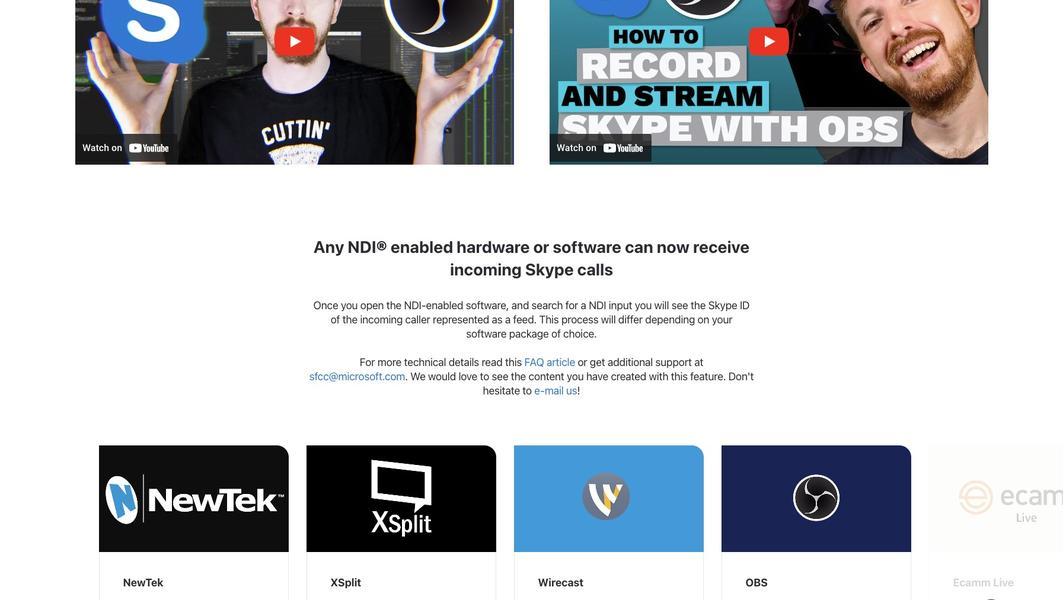 Task type: locate. For each thing, give the bounding box(es) containing it.
the up the hesitate to
[[511, 371, 526, 383]]

we
[[411, 371, 426, 383]]

2 horizontal spatial you
[[635, 300, 652, 312]]

incoming down 'hardware'
[[450, 260, 522, 279]]

open
[[361, 300, 384, 312]]

1 vertical spatial will
[[601, 314, 616, 326]]

search
[[532, 300, 563, 312]]

1 horizontal spatial this
[[671, 371, 688, 383]]

see inside once you open the ndi-enabled software, and search for a ndi input you will see the skype id of the incoming caller represented as a feed. this process will differ depending on your software package of choice.
[[672, 300, 688, 312]]

1 horizontal spatial software
[[553, 237, 622, 257]]

1 vertical spatial of
[[552, 328, 561, 341]]

faq
[[525, 357, 544, 369]]

!
[[577, 385, 580, 397]]

or
[[534, 237, 550, 257], [578, 357, 588, 369]]

id
[[740, 300, 750, 312]]

1 horizontal spatial see
[[672, 300, 688, 312]]

skype up your
[[709, 300, 738, 312]]

will up depending
[[655, 300, 669, 312]]

0 vertical spatial will
[[655, 300, 669, 312]]

caller
[[405, 314, 430, 326]]

0 horizontal spatial of
[[331, 314, 340, 326]]

0 vertical spatial incoming
[[450, 260, 522, 279]]

for more technical details read this faq article or get additional support at sfcc@microsoft.com . we would love to see the content you have created with this feature. don't hesitate to
[[309, 357, 754, 397]]

skype inside any ndi® enabled hardware or software can now receive incoming skype calls
[[525, 260, 574, 279]]

1 vertical spatial or
[[578, 357, 588, 369]]

0 vertical spatial enabled
[[391, 237, 453, 257]]

1 horizontal spatial incoming
[[450, 260, 522, 279]]

choice.
[[564, 328, 597, 341]]

the up on at the right bottom of the page
[[691, 300, 706, 312]]

will down ndi
[[601, 314, 616, 326]]

1 horizontal spatial you
[[567, 371, 584, 383]]

software inside any ndi® enabled hardware or software can now receive incoming skype calls
[[553, 237, 622, 257]]

see
[[672, 300, 688, 312], [492, 371, 509, 383]]

0 horizontal spatial a
[[505, 314, 511, 326]]

once you open the ndi-enabled software, and search for a ndi input you will see the skype id of the incoming caller represented as a feed. this process will differ depending on your software package of choice.
[[314, 300, 750, 341]]

0 vertical spatial see
[[672, 300, 688, 312]]

sfcc@microsoft.com
[[309, 371, 405, 383]]

incoming
[[450, 260, 522, 279], [360, 314, 403, 326]]

0 vertical spatial software
[[553, 237, 622, 257]]

e-mail us !
[[535, 385, 580, 397]]

newtek company logo image
[[99, 446, 289, 553]]

will
[[655, 300, 669, 312], [601, 314, 616, 326]]

or inside for more technical details read this faq article or get additional support at sfcc@microsoft.com . we would love to see the content you have created with this feature. don't hesitate to
[[578, 357, 588, 369]]

0 horizontal spatial or
[[534, 237, 550, 257]]

of down once on the left of the page
[[331, 314, 340, 326]]

ndi-
[[404, 300, 426, 312]]

software,
[[466, 300, 509, 312]]

1 vertical spatial incoming
[[360, 314, 403, 326]]

calls
[[578, 260, 613, 279]]

to
[[480, 371, 489, 383]]

software down as
[[466, 328, 507, 341]]

0 vertical spatial or
[[534, 237, 550, 257]]

1 horizontal spatial or
[[578, 357, 588, 369]]

depending
[[646, 314, 695, 326]]

1 horizontal spatial skype
[[709, 300, 738, 312]]

of
[[331, 314, 340, 326], [552, 328, 561, 341]]

enabled right ndi®
[[391, 237, 453, 257]]

mail us
[[545, 385, 577, 397]]

the up sfcc@microsoft.com
[[343, 314, 358, 326]]

a
[[581, 300, 587, 312], [505, 314, 511, 326]]

more
[[378, 357, 402, 369]]

0 vertical spatial a
[[581, 300, 587, 312]]

incoming down the open
[[360, 314, 403, 326]]

any ndi® enabled hardware or software can now receive incoming skype calls
[[314, 237, 750, 279]]

a right as
[[505, 314, 511, 326]]

your
[[712, 314, 733, 326]]

you inside for more technical details read this faq article or get additional support at sfcc@microsoft.com . we would love to see the content you have created with this feature. don't hesitate to
[[567, 371, 584, 383]]

this
[[505, 357, 522, 369], [671, 371, 688, 383]]

this
[[539, 314, 559, 326]]

0 horizontal spatial see
[[492, 371, 509, 383]]

additional
[[608, 357, 653, 369]]

xsplit company logo image
[[306, 446, 496, 553]]

created
[[611, 371, 647, 383]]

details
[[449, 357, 479, 369]]

0 vertical spatial skype
[[525, 260, 574, 279]]

technical
[[404, 357, 446, 369]]

ndi
[[589, 300, 606, 312]]

sfcc@microsoft.com link
[[309, 371, 405, 383]]

skype up search at the right of page
[[525, 260, 574, 279]]

0 horizontal spatial software
[[466, 328, 507, 341]]

software
[[553, 237, 622, 257], [466, 328, 507, 341]]

don't
[[729, 371, 754, 383]]

1 vertical spatial see
[[492, 371, 509, 383]]

for
[[360, 357, 375, 369]]

the left ndi-
[[387, 300, 402, 312]]

or left get
[[578, 357, 588, 369]]

at
[[695, 357, 704, 369]]

software inside once you open the ndi-enabled software, and search for a ndi input you will see the skype id of the incoming caller represented as a feed. this process will differ depending on your software package of choice.
[[466, 328, 507, 341]]

of down this
[[552, 328, 561, 341]]

you up differ
[[635, 300, 652, 312]]

1 vertical spatial skype
[[709, 300, 738, 312]]

support
[[656, 357, 692, 369]]

have
[[587, 371, 609, 383]]

get
[[590, 357, 605, 369]]

this left 'faq'
[[505, 357, 522, 369]]

1 vertical spatial enabled
[[426, 300, 464, 312]]

hesitate to
[[483, 385, 532, 397]]

you up !
[[567, 371, 584, 383]]

a right 'for'
[[581, 300, 587, 312]]

0 horizontal spatial you
[[341, 300, 358, 312]]

0 vertical spatial this
[[505, 357, 522, 369]]

1 vertical spatial software
[[466, 328, 507, 341]]

enabled up represented
[[426, 300, 464, 312]]

software up calls
[[553, 237, 622, 257]]

see right to
[[492, 371, 509, 383]]

1 vertical spatial a
[[505, 314, 511, 326]]

the inside for more technical details read this faq article or get additional support at sfcc@microsoft.com . we would love to see the content you have created with this feature. don't hesitate to
[[511, 371, 526, 383]]

see up depending
[[672, 300, 688, 312]]

read
[[482, 357, 503, 369]]

wirecast
[[538, 577, 584, 590]]

as
[[492, 314, 503, 326]]

you left the open
[[341, 300, 358, 312]]

the
[[387, 300, 402, 312], [691, 300, 706, 312], [343, 314, 358, 326], [511, 371, 526, 383]]

0 horizontal spatial incoming
[[360, 314, 403, 326]]

or right 'hardware'
[[534, 237, 550, 257]]

you
[[341, 300, 358, 312], [635, 300, 652, 312], [567, 371, 584, 383]]

represented
[[433, 314, 489, 326]]

enabled
[[391, 237, 453, 257], [426, 300, 464, 312]]

feed.
[[513, 314, 537, 326]]

skype
[[525, 260, 574, 279], [709, 300, 738, 312]]

0 horizontal spatial skype
[[525, 260, 574, 279]]

this down support
[[671, 371, 688, 383]]



Task type: vqa. For each thing, say whether or not it's contained in the screenshot.
incoming within any ndi® enabled hardware or software can now receive incoming skype calls
yes



Task type: describe. For each thing, give the bounding box(es) containing it.
.
[[405, 371, 408, 383]]

newtek
[[123, 577, 163, 590]]

ndi®
[[348, 237, 387, 257]]

any
[[314, 237, 344, 257]]

differ
[[619, 314, 643, 326]]

e-mail us link
[[535, 385, 577, 397]]

obs company logo image
[[722, 446, 911, 553]]

receive
[[693, 237, 750, 257]]

on
[[698, 314, 710, 326]]

0 horizontal spatial will
[[601, 314, 616, 326]]

incoming inside once you open the ndi-enabled software, and search for a ndi input you will see the skype id of the incoming caller represented as a feed. this process will differ depending on your software package of choice.
[[360, 314, 403, 326]]

for
[[566, 300, 579, 312]]

wirecast company logo image
[[514, 446, 704, 553]]

now
[[657, 237, 690, 257]]

xsplit
[[331, 577, 361, 590]]

would
[[428, 371, 456, 383]]

e-
[[535, 385, 545, 397]]

incoming inside any ndi® enabled hardware or software can now receive incoming skype calls
[[450, 260, 522, 279]]

obs
[[746, 577, 768, 590]]

1 horizontal spatial will
[[655, 300, 669, 312]]

love
[[459, 371, 478, 383]]

input
[[609, 300, 633, 312]]

with
[[649, 371, 669, 383]]

hardware
[[457, 237, 530, 257]]

content
[[529, 371, 565, 383]]

enabled inside once you open the ndi-enabled software, and search for a ndi input you will see the skype id of the incoming caller represented as a feed. this process will differ depending on your software package of choice.
[[426, 300, 464, 312]]

can
[[625, 237, 654, 257]]

enabled inside any ndi® enabled hardware or software can now receive incoming skype calls
[[391, 237, 453, 257]]

feature.
[[691, 371, 726, 383]]

0 horizontal spatial this
[[505, 357, 522, 369]]

1 vertical spatial this
[[671, 371, 688, 383]]

or inside any ndi® enabled hardware or software can now receive incoming skype calls
[[534, 237, 550, 257]]

process
[[562, 314, 599, 326]]

and
[[512, 300, 529, 312]]

1 horizontal spatial a
[[581, 300, 587, 312]]

skype inside once you open the ndi-enabled software, and search for a ndi input you will see the skype id of the incoming caller represented as a feed. this process will differ depending on your software package of choice.
[[709, 300, 738, 312]]

article
[[547, 357, 575, 369]]

once
[[314, 300, 338, 312]]

package
[[509, 328, 549, 341]]

1 horizontal spatial of
[[552, 328, 561, 341]]

faq article link
[[525, 357, 575, 369]]

see inside for more technical details read this faq article or get additional support at sfcc@microsoft.com . we would love to see the content you have created with this feature. don't hesitate to
[[492, 371, 509, 383]]

0 vertical spatial of
[[331, 314, 340, 326]]



